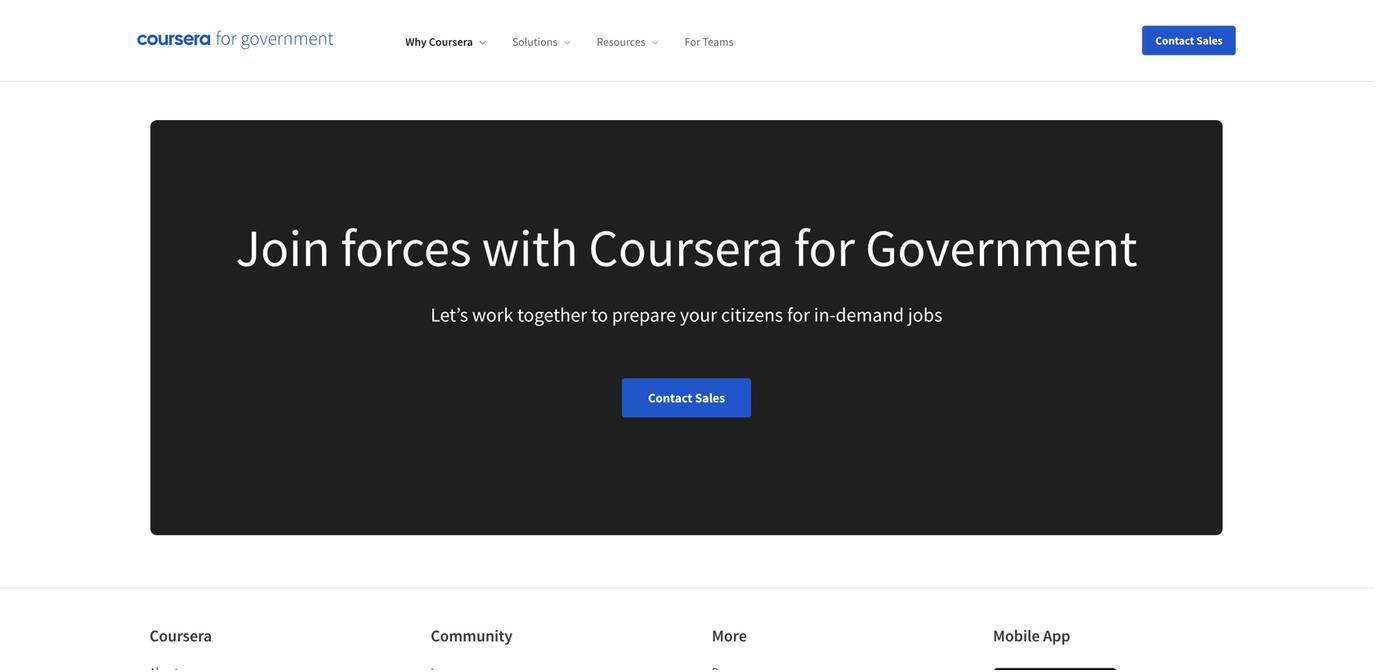 Task type: describe. For each thing, give the bounding box(es) containing it.
your
[[680, 302, 717, 327]]

list item for community
[[431, 664, 570, 670]]

contact for contact sales link
[[648, 390, 693, 406]]

community
[[431, 626, 513, 646]]

contact sales for contact sales "button"
[[1156, 33, 1223, 48]]

to
[[591, 302, 608, 327]]

prepare
[[612, 302, 676, 327]]

2 vertical spatial coursera
[[150, 626, 212, 646]]

app
[[1043, 626, 1071, 646]]

together
[[517, 302, 587, 327]]

mobile app
[[993, 626, 1071, 646]]

with
[[482, 215, 578, 280]]

list item for more
[[712, 664, 851, 670]]

for teams
[[685, 35, 734, 49]]

for teams link
[[685, 35, 734, 49]]

1 horizontal spatial coursera
[[429, 35, 473, 49]]

for
[[685, 35, 700, 49]]

contact for contact sales "button"
[[1156, 33, 1194, 48]]

1 vertical spatial for
[[787, 302, 810, 327]]

why coursera
[[405, 35, 473, 49]]

in-
[[814, 302, 836, 327]]

download on the app store image
[[993, 668, 1117, 670]]

jobs
[[908, 302, 943, 327]]

government
[[865, 215, 1138, 280]]

why
[[405, 35, 427, 49]]

solutions
[[512, 35, 558, 49]]

mobile
[[993, 626, 1040, 646]]

coursera for government image
[[137, 31, 334, 50]]

contact sales for contact sales link
[[648, 390, 725, 406]]



Task type: vqa. For each thing, say whether or not it's contained in the screenshot.
'HEC Paris' "image"
no



Task type: locate. For each thing, give the bounding box(es) containing it.
0 horizontal spatial contact sales
[[648, 390, 725, 406]]

sales
[[1197, 33, 1223, 48], [695, 390, 725, 406]]

0 vertical spatial for
[[794, 215, 855, 280]]

1 horizontal spatial contact
[[1156, 33, 1194, 48]]

contact sales inside "button"
[[1156, 33, 1223, 48]]

citizens
[[721, 302, 783, 327]]

contact inside "button"
[[1156, 33, 1194, 48]]

sales for contact sales link
[[695, 390, 725, 406]]

resources
[[597, 35, 645, 49]]

list item
[[150, 664, 289, 670], [431, 664, 570, 670], [712, 664, 851, 670]]

sales inside "button"
[[1197, 33, 1223, 48]]

0 vertical spatial contact
[[1156, 33, 1194, 48]]

for
[[794, 215, 855, 280], [787, 302, 810, 327]]

teams
[[703, 35, 734, 49]]

0 vertical spatial sales
[[1197, 33, 1223, 48]]

1 horizontal spatial sales
[[1197, 33, 1223, 48]]

1 vertical spatial contact
[[648, 390, 693, 406]]

0 horizontal spatial coursera
[[150, 626, 212, 646]]

solutions link
[[512, 35, 571, 49]]

let's work together to prepare your citizens for in-demand jobs
[[431, 302, 943, 327]]

1 horizontal spatial contact sales
[[1156, 33, 1223, 48]]

contact sales button
[[1143, 26, 1236, 55]]

sales for contact sales "button"
[[1197, 33, 1223, 48]]

contact
[[1156, 33, 1194, 48], [648, 390, 693, 406]]

2 horizontal spatial list item
[[712, 664, 851, 670]]

0 vertical spatial contact sales
[[1156, 33, 1223, 48]]

join forces with coursera for government
[[236, 215, 1138, 280]]

contact sales link
[[622, 378, 751, 418]]

1 vertical spatial sales
[[695, 390, 725, 406]]

work
[[472, 302, 513, 327]]

let's
[[431, 302, 468, 327]]

3 list item from the left
[[712, 664, 851, 670]]

1 horizontal spatial list item
[[431, 664, 570, 670]]

2 list item from the left
[[431, 664, 570, 670]]

0 horizontal spatial contact
[[648, 390, 693, 406]]

for up in-
[[794, 215, 855, 280]]

coursera
[[429, 35, 473, 49], [589, 215, 784, 280], [150, 626, 212, 646]]

resources link
[[597, 35, 659, 49]]

demand
[[836, 302, 904, 327]]

0 horizontal spatial list item
[[150, 664, 289, 670]]

1 vertical spatial contact sales
[[648, 390, 725, 406]]

0 horizontal spatial sales
[[695, 390, 725, 406]]

list item for coursera
[[150, 664, 289, 670]]

2 horizontal spatial coursera
[[589, 215, 784, 280]]

for left in-
[[787, 302, 810, 327]]

join
[[236, 215, 330, 280]]

contact sales
[[1156, 33, 1223, 48], [648, 390, 725, 406]]

1 vertical spatial coursera
[[589, 215, 784, 280]]

why coursera link
[[405, 35, 486, 49]]

more
[[712, 626, 747, 646]]

forces
[[341, 215, 472, 280]]

1 list item from the left
[[150, 664, 289, 670]]

0 vertical spatial coursera
[[429, 35, 473, 49]]



